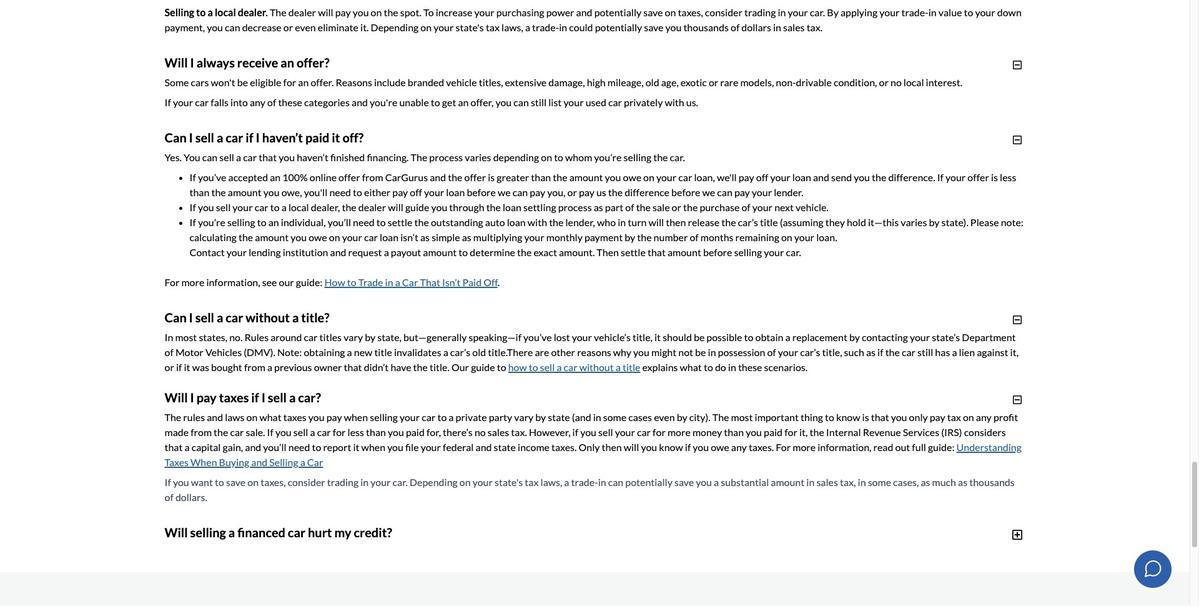 Task type: describe. For each thing, give the bounding box(es) containing it.
paid
[[463, 276, 482, 288]]

without for title?
[[246, 310, 290, 325]]

0 horizontal spatial taxes
[[219, 390, 249, 405]]

for up report
[[333, 426, 346, 438]]

car up report
[[317, 426, 331, 438]]

0 vertical spatial more
[[181, 276, 205, 288]]

if inside the rules and laws on what taxes you pay when selling your car to a private party vary by state (and in some cases even by city). the most important thing to know is that you only pay tax on any profit made from the car sale. if you sell a car for less than you paid for, there's no sales tax. however, if you sell your car for more money than you paid for it, the internal revenue services (irs) considers that a capital gain, and you'll need to report it when you file your federal and state income taxes. only then will you know if you owe any taxes. for more information, read out full guide:
[[267, 426, 274, 438]]

much
[[933, 476, 957, 488]]

other inside will selling a financed car hurt my credit? if you're worried that selling a financed car might hurt your credit, the important point to consider is whether you can settle your debt as agreed with the lender. contact your lender and ask for your payoff balance, which is a figure based on the remainder of the loan payments plus accompanying interest and fees. if you can sell your car and settle the payoff loan with the lender, then it won't hurt your credit. if you sell your car but still can't meet the payoff balance, there are other options open to you, such as refinancing the remaining balance to make payments smaller. doing this shouldn't hurt your credit because you'll still be paying the loan back in full.
[[505, 576, 529, 588]]

state's inside if you want to save on taxes, consider trading in your car. depending on your state's tax laws, a trade-in can potentially save you a substantial amount in sales tax, in some cases, as much as thousands of dollars.
[[495, 476, 523, 488]]

1 we from the left
[[498, 186, 511, 198]]

pay down cargurus
[[393, 186, 408, 198]]

income
[[518, 441, 550, 453]]

it, inside "in most states, no. rules around car titles vary by state, but—generally speaking—if you've lost your vehicle's title, it should be possible to obtain a replacement by contacting your state's department of motor vehicles (dmv). note: obtaining a new title invalidates a car's old title.there are other reasons why you might not be in possession of your car's title, such as if the car still has a lien against it, or if it was bought from a previous owner that didn't have the title. our guide to"
[[1011, 346, 1019, 358]]

1 horizontal spatial payoff
[[395, 576, 423, 588]]

will i always receive an offer?
[[165, 55, 330, 70]]

1 vertical spatial need
[[353, 216, 375, 228]]

than right greater
[[531, 171, 551, 183]]

will for will i always receive an offer?
[[165, 55, 188, 70]]

remainder
[[361, 561, 406, 573]]

offer.
[[311, 76, 334, 88]]

or left rare
[[709, 76, 719, 88]]

1 horizontal spatial old
[[646, 76, 660, 88]]

purchasing
[[497, 6, 545, 18]]

i for can i sell a car without a title?
[[189, 310, 193, 325]]

you left for,
[[388, 426, 404, 438]]

hurt left credit
[[165, 591, 184, 603]]

amount up lending on the top left of page
[[255, 231, 289, 243]]

dollars.
[[176, 491, 207, 503]]

can down we'll
[[718, 186, 733, 198]]

0 horizontal spatial owe
[[309, 231, 327, 243]]

in right trade
[[385, 276, 393, 288]]

if down city).
[[685, 441, 691, 453]]

won't
[[971, 561, 995, 573]]

the up cargurus
[[411, 151, 428, 163]]

in right tax,
[[858, 476, 866, 488]]

you'll
[[304, 186, 328, 198]]

open
[[566, 576, 587, 588]]

you left file
[[387, 441, 404, 453]]

by down the turn
[[625, 231, 636, 243]]

i up accepted
[[256, 130, 260, 145]]

state's
[[932, 331, 961, 343]]

0 vertical spatial financed
[[238, 525, 286, 540]]

(and
[[572, 411, 591, 423]]

0 vertical spatial know
[[837, 411, 861, 423]]

potentially inside if you want to save on taxes, consider trading in your car. depending on your state's tax laws, a trade-in can potentially save you a substantial amount in sales tax, in some cases, as much as thousands of dollars.
[[626, 476, 673, 488]]

lender. inside 'if you've accepted an 100% online offer from cargurus and the offer is greater than the amount you owe on your car loan, we'll pay off your loan and send you the difference. if your offer is less than the amount you owe, you'll need to either pay off your loan before we can pay you, or pay us the difference before we can pay your lender. if you sell your car to a local dealer, the dealer will guide you through the loan settling process as part of the sale or the purchase of your next vehicle. if you're selling to an individual, you'll need to settle the outstanding auto loan with the lender, who in turn will then release the car's title (assuming they hold it—this varies by state). please note: calculating the amount you owe on your car loan isn't as simple as multiplying your monthly payment by the number of months remaining on your loan. contact your lending institution and request a payout amount to determine the exact amount. then settle that amount before selling your car.'
[[774, 186, 804, 198]]

pay left us
[[579, 186, 595, 198]]

note:
[[1001, 216, 1024, 228]]

0 horizontal spatial guide:
[[296, 276, 323, 288]]

it, inside the rules and laws on what taxes you pay when selling your car to a private party vary by state (and in some cases even by city). the most important thing to know is that you only pay tax on any profit made from the car sale. if you sell a car for less than you paid for, there's no sales tax. however, if you sell your car for more money than you paid for it, the internal revenue services (irs) considers that a capital gain, and you'll need to report it when you file your federal and state income taxes. only then will you know if you owe any taxes. for more information, read out full guide:
[[800, 426, 808, 438]]

credit.
[[187, 576, 215, 588]]

1 horizontal spatial need
[[330, 186, 351, 198]]

0 horizontal spatial before
[[467, 186, 496, 198]]

1 horizontal spatial owe
[[623, 171, 642, 183]]

you down money
[[693, 441, 709, 453]]

profit
[[994, 411, 1019, 423]]

tax inside the rules and laws on what taxes you pay when selling your car to a private party vary by state (and in some cases even by city). the most important thing to know is that you only pay tax on any profit made from the car sale. if you sell a car for less than you paid for, there's no sales tax. however, if you sell your car for more money than you paid for it, the internal revenue services (irs) considers that a capital gain, and you'll need to report it when you file your federal and state income taxes. only then will you know if you owe any taxes. for more information, read out full guide:
[[948, 411, 962, 423]]

extensive
[[505, 76, 547, 88]]

of right purchase
[[742, 201, 751, 213]]

is left greater
[[488, 171, 495, 183]]

yes. you can sell a car that you haven't finished financing. the process varies depending on to whom you're selling the car.
[[165, 151, 685, 163]]

as inside "in most states, no. rules around car titles vary by state, but—generally speaking—if you've lost your vehicle's title, it should be possible to obtain a replacement by contacting your state's department of motor vehicles (dmv). note: obtaining a new title invalidates a car's old title.there are other reasons why you might not be in possession of your car's title, such as if the car still has a lien against it, or if it was bought from a previous owner that didn't have the title. our guide to"
[[867, 346, 876, 358]]

of inside the dealer will pay you on the spot. to increase your purchasing power and potentially save on taxes, consider trading in your car. by applying your trade-in value to your down payment, you can decrease or even eliminate it. depending on your state's tax laws, a trade-in could potentially save you thousands of dollars in sales tax.
[[731, 21, 740, 33]]

or right sale
[[672, 201, 682, 213]]

1 horizontal spatial financed
[[296, 546, 333, 558]]

as down us
[[594, 201, 603, 213]]

2 we from the left
[[703, 186, 716, 198]]

offer?
[[297, 55, 330, 70]]

car up request
[[364, 231, 378, 243]]

1 vertical spatial haven't
[[297, 151, 329, 163]]

considers
[[965, 426, 1006, 438]]

1 vertical spatial potentially
[[595, 21, 642, 33]]

if down contacting
[[878, 346, 884, 358]]

or right 'condition,'
[[880, 76, 889, 88]]

and left ask
[[945, 546, 961, 558]]

you've inside "in most states, no. rules around car titles vary by state, but—generally speaking—if you've lost your vehicle's title, it should be possible to obtain a replacement by contacting your state's department of motor vehicles (dmv). note: obtaining a new title invalidates a car's old title.there are other reasons why you might not be in possession of your car's title, such as if the car still has a lien against it, or if it was bought from a previous owner that didn't have the title. our guide to"
[[524, 331, 552, 343]]

1 horizontal spatial what
[[680, 361, 702, 373]]

0 vertical spatial any
[[250, 96, 266, 108]]

2 horizontal spatial paid
[[764, 426, 783, 438]]

lien
[[960, 346, 975, 358]]

such inside will selling a financed car hurt my credit? if you're worried that selling a financed car might hurt your credit, the important point to consider is whether you can settle your debt as agreed with the lender. contact your lender and ask for your payoff balance, which is a figure based on the remainder of the loan payments plus accompanying interest and fees. if you can sell your car and settle the payoff loan with the lender, then it won't hurt your credit. if you sell your car but still can't meet the payoff balance, there are other options open to you, such as refinancing the remaining balance to make payments smaller. doing this shouldn't hurt your credit because you'll still be paying the loan back in full.
[[621, 576, 641, 588]]

with left us.
[[665, 96, 685, 108]]

open chat window image
[[1144, 559, 1164, 579]]

1 vertical spatial when
[[362, 441, 386, 453]]

1 horizontal spatial these
[[739, 361, 763, 373]]

file
[[406, 441, 419, 453]]

0 horizontal spatial selling
[[165, 6, 194, 18]]

tax. inside the dealer will pay you on the spot. to increase your purchasing power and potentially save on taxes, consider trading in your car. by applying your trade-in value to your down payment, you can decrease or even eliminate it. depending on your state's tax laws, a trade-in could potentially save you thousands of dollars in sales tax.
[[807, 21, 823, 33]]

state).
[[942, 216, 969, 228]]

for right the eligible
[[283, 76, 296, 88]]

important inside will selling a financed car hurt my credit? if you're worried that selling a financed car might hurt your credit, the important point to consider is whether you can settle your debt as agreed with the lender. contact your lender and ask for your payoff balance, which is a figure based on the remainder of the loan payments plus accompanying interest and fees. if you can sell your car and settle the payoff loan with the lender, then it won't hurt your credit. if you sell your car but still can't meet the payoff balance, there are other options open to you, such as refinancing the remaining balance to make payments smaller. doing this shouldn't hurt your credit because you'll still be paying the loan back in full.
[[467, 546, 511, 558]]

you up the age,
[[666, 21, 682, 33]]

determine
[[470, 246, 515, 258]]

can inside if you want to save on taxes, consider trading in your car. depending on your state's tax laws, a trade-in can potentially save you a substantial amount in sales tax, in some cases, as much as thousands of dollars.
[[608, 476, 624, 488]]

1 vertical spatial balance,
[[425, 576, 461, 588]]

you down selling to a local dealer.
[[207, 21, 223, 33]]

greater
[[497, 171, 529, 183]]

0 vertical spatial when
[[344, 411, 368, 423]]

can up fees.
[[654, 546, 670, 558]]

that inside will selling a financed car hurt my credit? if you're worried that selling a financed car might hurt your credit, the important point to consider is whether you can settle your debt as agreed with the lender. contact your lender and ask for your payoff balance, which is a figure based on the remainder of the loan payments plus accompanying interest and fees. if you can sell your car and settle the payoff loan with the lender, then it won't hurt your credit. if you sell your car but still can't meet the payoff balance, there are other options open to you, such as refinancing the remaining balance to make payments smaller. doing this shouldn't hurt your credit because you'll still be paying the loan back in full.
[[239, 546, 257, 558]]

0 horizontal spatial off
[[410, 186, 422, 198]]

still down based
[[314, 576, 330, 588]]

cases
[[629, 411, 652, 423]]

settle up balance
[[778, 561, 803, 573]]

0 horizontal spatial car's
[[450, 346, 471, 358]]

invalidates
[[394, 346, 442, 358]]

by left state).
[[929, 216, 940, 228]]

by left contacting
[[850, 331, 860, 343]]

out
[[896, 441, 911, 453]]

dollars
[[742, 21, 772, 33]]

settle up the isn't
[[388, 216, 413, 228]]

as left the much
[[921, 476, 931, 488]]

0 vertical spatial payments
[[456, 561, 499, 573]]

can down extensive
[[514, 96, 529, 108]]

exact
[[534, 246, 557, 258]]

you down which
[[225, 576, 241, 588]]

exotic
[[681, 76, 707, 88]]

sell inside 'if you've accepted an 100% online offer from cargurus and the offer is greater than the amount you owe on your car loan, we'll pay off your loan and send you the difference. if your offer is less than the amount you owe, you'll need to either pay off your loan before we can pay you, or pay us the difference before we can pay your lender. if you sell your car to a local dealer, the dealer will guide you through the loan settling process as part of the sale or the purchase of your next vehicle. if you're selling to an individual, you'll need to settle the outstanding auto loan with the lender, who in turn will then release the car's title (assuming they hold it—this varies by state). please note: calculating the amount you owe on your car loan isn't as simple as multiplying your monthly payment by the number of months remaining on your loan. contact your lending institution and request a payout amount to determine the exact amount. then settle that amount before selling your car.'
[[216, 201, 231, 213]]

lender, inside 'if you've accepted an 100% online offer from cargurus and the offer is greater than the amount you owe on your car loan, we'll pay off your loan and send you the difference. if your offer is less than the amount you owe, you'll need to either pay off your loan before we can pay you, or pay us the difference before we can pay your lender. if you sell your car to a local dealer, the dealer will guide you through the loan settling process as part of the sale or the purchase of your next vehicle. if you're selling to an individual, you'll need to settle the outstanding auto loan with the lender, who in turn will then release the car's title (assuming they hold it—this varies by state). please note: calculating the amount you owe on your car loan isn't as simple as multiplying your monthly payment by the number of months remaining on your loan. contact your lending institution and request a payout amount to determine the exact amount. then settle that amount before selling your car.'
[[566, 216, 595, 228]]

1 vertical spatial trade-
[[532, 21, 559, 33]]

settling
[[524, 201, 557, 213]]

i for will i always receive an offer?
[[190, 55, 194, 70]]

it left off?
[[332, 130, 340, 145]]

2 horizontal spatial any
[[977, 411, 992, 423]]

1 horizontal spatial payments
[[840, 576, 882, 588]]

decrease
[[242, 21, 282, 33]]

even inside the dealer will pay you on the spot. to increase your purchasing power and potentially save on taxes, consider trading in your car. by applying your trade-in value to your down payment, you can decrease or even eliminate it. depending on your state's tax laws, a trade-in could potentially save you thousands of dollars in sales tax.
[[295, 21, 316, 33]]

us.
[[687, 96, 699, 108]]

if down the (and
[[573, 426, 579, 438]]

tax inside if you want to save on taxes, consider trading in your car. depending on your state's tax laws, a trade-in can potentially save you a substantial amount in sales tax, in some cases, as much as thousands of dollars.
[[525, 476, 539, 488]]

0 horizontal spatial payoff
[[165, 561, 192, 573]]

by
[[828, 6, 839, 18]]

car up no.
[[226, 310, 243, 325]]

it inside will selling a financed car hurt my credit? if you're worried that selling a financed car might hurt your credit, the important point to consider is whether you can settle your debt as agreed with the lender. contact your lender and ask for your payoff balance, which is a figure based on the remainder of the loan payments plus accompanying interest and fees. if you can sell your car and settle the payoff loan with the lender, then it won't hurt your credit. if you sell your car but still can't meet the payoff balance, there are other options open to you, such as refinancing the remaining balance to make payments smaller. doing this shouldn't hurt your credit because you'll still be paying the loan back in full.
[[963, 561, 969, 573]]

you right money
[[746, 426, 762, 438]]

some inside if you want to save on taxes, consider trading in your car. depending on your state's tax laws, a trade-in can potentially save you a substantial amount in sales tax, in some cases, as much as thousands of dollars.
[[868, 476, 892, 488]]

in inside 'if you've accepted an 100% online offer from cargurus and the offer is greater than the amount you owe on your car loan, we'll pay off your loan and send you the difference. if your offer is less than the amount you owe, you'll need to either pay off your loan before we can pay you, or pay us the difference before we can pay your lender. if you sell your car to a local dealer, the dealer will guide you through the loan settling process as part of the sale or the purchase of your next vehicle. if you're selling to an individual, you'll need to settle the outstanding auto loan with the lender, who in turn will then release the car's title (assuming they hold it—this varies by state). please note: calculating the amount you owe on your car loan isn't as simple as multiplying your monthly payment by the number of months remaining on your loan. contact your lending institution and request a payout amount to determine the exact amount. then settle that amount before selling your car.'
[[618, 216, 626, 228]]

won't
[[211, 76, 235, 88]]

can down greater
[[513, 186, 528, 198]]

hurt up "remainder"
[[378, 546, 397, 558]]

titles,
[[479, 76, 503, 88]]

around
[[271, 331, 302, 343]]

down
[[998, 6, 1022, 18]]

most inside the rules and laws on what taxes you pay when selling your car to a private party vary by state (and in some cases even by city). the most important thing to know is that you only pay tax on any profit made from the car sale. if you sell a car for less than you paid for, there's no sales tax. however, if you sell your car for more money than you paid for it, the internal revenue services (irs) considers that a capital gain, and you'll need to report it when you file your federal and state income taxes. only then will you know if you owe any taxes. for more information, read out full guide:
[[731, 411, 753, 423]]

they
[[826, 216, 845, 228]]

car. inside the dealer will pay you on the spot. to increase your purchasing power and potentially save on taxes, consider trading in your car. by applying your trade-in value to your down payment, you can decrease or even eliminate it. depending on your state's tax laws, a trade-in could potentially save you thousands of dollars in sales tax.
[[810, 6, 826, 18]]

it left was
[[184, 361, 190, 373]]

no inside the rules and laws on what taxes you pay when selling your car to a private party vary by state (and in some cases even by city). the most important thing to know is that you only pay tax on any profit made from the car sale. if you sell a car for less than you paid for, there's no sales tax. however, if you sell your car for more money than you paid for it, the internal revenue services (irs) considers that a capital gain, and you'll need to report it when you file your federal and state income taxes. only then will you know if you owe any taxes. for more information, read out full guide:
[[475, 426, 486, 438]]

sale
[[653, 201, 670, 213]]

vary inside "in most states, no. rules around car titles vary by state, but—generally speaking—if you've lost your vehicle's title, it should be possible to obtain a replacement by contacting your state's department of motor vehicles (dmv). note: obtaining a new title invalidates a car's old title.there are other reasons why you might not be in possession of your car's title, such as if the car still has a lien against it, or if it was bought from a previous owner that didn't have the title. our guide to"
[[344, 331, 363, 343]]

in down the power
[[559, 21, 567, 33]]

dealer inside 'if you've accepted an 100% online offer from cargurus and the offer is greater than the amount you owe on your car loan, we'll pay off your loan and send you the difference. if your offer is less than the amount you owe, you'll need to either pay off your loan before we can pay you, or pay us the difference before we can pay your lender. if you sell your car to a local dealer, the dealer will guide you through the loan settling process as part of the sale or the purchase of your next vehicle. if you're selling to an individual, you'll need to settle the outstanding auto loan with the lender, who in turn will then release the car's title (assuming they hold it—this varies by state). please note: calculating the amount you owe on your car loan isn't as simple as multiplying your monthly payment by the number of months remaining on your loan. contact your lending institution and request a payout amount to determine the exact amount. then settle that amount before selling your car.'
[[359, 201, 386, 213]]

why
[[614, 346, 632, 358]]

monthly
[[547, 231, 583, 243]]

state,
[[378, 331, 402, 343]]

selling inside understanding taxes when buying and selling a car
[[270, 456, 298, 468]]

car left falls
[[195, 96, 209, 108]]

the up money
[[713, 411, 729, 423]]

you up refinancing
[[670, 561, 686, 573]]

car up the figure in the bottom left of the page
[[288, 525, 306, 540]]

2 horizontal spatial payoff
[[821, 561, 849, 573]]

0 vertical spatial no
[[891, 76, 902, 88]]

an right get
[[458, 96, 469, 108]]

as down outstanding
[[462, 231, 472, 243]]

without for title
[[580, 361, 614, 373]]

trading inside the dealer will pay you on the spot. to increase your purchasing power and potentially save on taxes, consider trading in your car. by applying your trade-in value to your down payment, you can decrease or even eliminate it. depending on your state's tax laws, a trade-in could potentially save you thousands of dollars in sales tax.
[[745, 6, 776, 18]]

interest
[[585, 561, 619, 573]]

0 horizontal spatial for
[[165, 276, 180, 288]]

0 horizontal spatial title,
[[633, 331, 653, 343]]

a inside understanding taxes when buying and selling a car
[[300, 456, 305, 468]]

car's inside 'if you've accepted an 100% online offer from cargurus and the offer is greater than the amount you owe on your car loan, we'll pay off your loan and send you the difference. if your offer is less than the amount you owe, you'll need to either pay off your loan before we can pay you, or pay us the difference before we can pay your lender. if you sell your car to a local dealer, the dealer will guide you through the loan settling process as part of the sale or the purchase of your next vehicle. if you're selling to an individual, you'll need to settle the outstanding auto loan with the lender, who in turn will then release the car's title (assuming they hold it—this varies by state). please note: calculating the amount you owe on your car loan isn't as simple as multiplying your monthly payment by the number of months remaining on your loan. contact your lending institution and request a payout amount to determine the exact amount. then settle that amount before selling your car.'
[[738, 216, 759, 228]]

could
[[569, 21, 593, 33]]

taxes inside the rules and laws on what taxes you pay when selling your car to a private party vary by state (and in some cases even by city). the most important thing to know is that you only pay tax on any profit made from the car sale. if you sell a car for less than you paid for, there's no sales tax. however, if you sell your car for more money than you paid for it, the internal revenue services (irs) considers that a capital gain, and you'll need to report it when you file your federal and state income taxes. only then will you know if you owe any taxes. for more information, read out full guide:
[[284, 411, 307, 423]]

(irs)
[[942, 426, 963, 438]]

0 vertical spatial trade-
[[902, 6, 929, 18]]

and down reasons at the left of page
[[352, 96, 368, 108]]

amount inside if you want to save on taxes, consider trading in your car. depending on your state's tax laws, a trade-in can potentially save you a substantial amount in sales tax, in some cases, as much as thousands of dollars.
[[771, 476, 805, 488]]

worried
[[202, 546, 237, 558]]

than left for,
[[366, 426, 386, 438]]

car down contacting
[[902, 346, 916, 358]]

you'll inside will selling a financed car hurt my credit? if you're worried that selling a financed car might hurt your credit, the important point to consider is whether you can settle your debt as agreed with the lender. contact your lender and ask for your payoff balance, which is a figure based on the remainder of the loan payments plus accompanying interest and fees. if you can sell your car and settle the payoff loan with the lender, then it won't hurt your credit. if you sell your car but still can't meet the payoff balance, there are other options open to you, such as refinancing the remaining balance to make payments smaller. doing this shouldn't hurt your credit because you'll still be paying the loan back in full.
[[273, 591, 296, 603]]

accompanying
[[521, 561, 583, 573]]

age,
[[662, 76, 679, 88]]

for left internal in the bottom right of the page
[[785, 426, 798, 438]]

but
[[297, 576, 312, 588]]

in left by
[[778, 6, 786, 18]]

taxes, inside the dealer will pay you on the spot. to increase your purchasing power and potentially save on taxes, consider trading in your car. by applying your trade-in value to your down payment, you can decrease or even eliminate it. depending on your state's tax laws, a trade-in could potentially save you thousands of dollars in sales tax.
[[678, 6, 703, 18]]

number
[[654, 231, 688, 243]]

how
[[508, 361, 527, 373]]

car down accepted
[[255, 201, 269, 213]]

if down into
[[246, 130, 253, 145]]

to inside if you want to save on taxes, consider trading in your car. depending on your state's tax laws, a trade-in can potentially save you a substantial amount in sales tax, in some cases, as much as thousands of dollars.
[[215, 476, 224, 488]]

us
[[597, 186, 607, 198]]

eliminate
[[318, 21, 359, 33]]

you'll inside 'if you've accepted an 100% online offer from cargurus and the offer is greater than the amount you owe on your car loan, we'll pay off your loan and send you the difference. if your offer is less than the amount you owe, you'll need to either pay off your loan before we can pay you, or pay us the difference before we can pay your lender. if you sell your car to a local dealer, the dealer will guide you through the loan settling process as part of the sale or the purchase of your next vehicle. if you're selling to an individual, you'll need to settle the outstanding auto loan with the lender, who in turn will then release the car's title (assuming they hold it—this varies by state). please note: calculating the amount you owe on your car loan isn't as simple as multiplying your monthly payment by the number of months remaining on your loan. contact your lending institution and request a payout amount to determine the exact amount. then settle that amount before selling your car.'
[[328, 216, 351, 228]]

car down cases
[[637, 426, 651, 438]]

0 vertical spatial potentially
[[595, 6, 642, 18]]

is inside the rules and laws on what taxes you pay when selling your car to a private party vary by state (and in some cases even by city). the most important thing to know is that you only pay tax on any profit made from the car sale. if you sell a car for less than you paid for, there's no sales tax. however, if you sell your car for more money than you paid for it, the internal revenue services (irs) considers that a capital gain, and you'll need to report it when you file your federal and state income taxes. only then will you know if you owe any taxes. for more information, read out full guide:
[[863, 411, 870, 423]]

can up refinancing
[[688, 561, 703, 573]]

the rules and laws on what taxes you pay when selling your car to a private party vary by state (and in some cases even by city). the most important thing to know is that you only pay tax on any profit made from the car sale. if you sell a car for less than you paid for, there's no sales tax. however, if you sell your car for more money than you paid for it, the internal revenue services (irs) considers that a capital gain, and you'll need to report it when you file your federal and state income taxes. only then will you know if you owe any taxes. for more information, read out full guide:
[[165, 411, 1019, 453]]

hurt left my
[[308, 525, 332, 540]]

i for can i sell a car if i haven't paid it off?
[[189, 130, 193, 145]]

for left money
[[653, 426, 666, 438]]

need inside the rules and laws on what taxes you pay when selling your car to a private party vary by state (and in some cases even by city). the most important thing to know is that you only pay tax on any profit made from the car sale. if you sell a car for less than you paid for, there's no sales tax. however, if you sell your car for more money than you paid for it, the internal revenue services (irs) considers that a capital gain, and you'll need to report it when you file your federal and state income taxes. only then will you know if you owe any taxes. for more information, read out full guide:
[[289, 441, 310, 453]]

1 horizontal spatial paid
[[406, 426, 425, 438]]

understanding taxes when buying and selling a car
[[165, 441, 1022, 468]]

is up interest
[[589, 546, 596, 558]]

thousands inside if you want to save on taxes, consider trading in your car. depending on your state's tax laws, a trade-in can potentially save you a substantial amount in sales tax, in some cases, as much as thousands of dollars.
[[970, 476, 1015, 488]]

1 vertical spatial know
[[659, 441, 683, 453]]

will for will i pay taxes if i sell a car?
[[165, 390, 188, 405]]

will down sale
[[649, 216, 664, 228]]

it inside the rules and laws on what taxes you pay when selling your car to a private party vary by state (and in some cases even by city). the most important thing to know is that you only pay tax on any profit made from the car sale. if you sell a car for less than you paid for, there's no sales tax. however, if you sell your car for more money than you paid for it, the internal revenue services (irs) considers that a capital gain, and you'll need to report it when you file your federal and state income taxes. only then will you know if you owe any taxes. for more information, read out full guide:
[[353, 441, 360, 453]]

then inside will selling a financed car hurt my credit? if you're worried that selling a financed car might hurt your credit, the important point to consider is whether you can settle your debt as agreed with the lender. contact your lender and ask for your payoff balance, which is a figure based on the remainder of the loan payments plus accompanying interest and fees. if you can sell your car and settle the payoff loan with the lender, then it won't hurt your credit. if you sell your car but still can't meet the payoff balance, there are other options open to you, such as refinancing the remaining balance to make payments smaller. doing this shouldn't hurt your credit because you'll still be paying the loan back in full.
[[941, 561, 961, 573]]

branded
[[408, 76, 444, 88]]

selling down purchase
[[734, 246, 762, 258]]

you up outstanding
[[431, 201, 448, 213]]

0 horizontal spatial balance,
[[194, 561, 230, 573]]

isn't
[[401, 231, 419, 243]]

car up for,
[[422, 411, 436, 423]]

cars
[[191, 76, 209, 88]]

selling up the figure in the bottom left of the page
[[259, 546, 287, 558]]

you up calculating
[[198, 201, 214, 213]]

you've inside 'if you've accepted an 100% online offer from cargurus and the offer is greater than the amount you owe on your car loan, we'll pay off your loan and send you the difference. if your offer is less than the amount you owe, you'll need to either pay off your loan before we can pay you, or pay us the difference before we can pay your lender. if you sell your car to a local dealer, the dealer will guide you through the loan settling process as part of the sale or the purchase of your next vehicle. if you're selling to an individual, you'll need to settle the outstanding auto loan with the lender, who in turn will then release the car's title (assuming they hold it—this varies by state). please note: calculating the amount you owe on your car loan isn't as simple as multiplying your monthly payment by the number of months remaining on your loan. contact your lending institution and request a payout amount to determine the exact amount. then settle that amount before selling your car.'
[[198, 171, 226, 183]]

2 vertical spatial title
[[623, 361, 641, 373]]

full.
[[429, 591, 445, 603]]

receive
[[237, 55, 278, 70]]

interest.
[[926, 76, 963, 88]]

for inside will selling a financed car hurt my credit? if you're worried that selling a financed car might hurt your credit, the important point to consider is whether you can settle your debt as agreed with the lender. contact your lender and ask for your payoff balance, which is a figure based on the remainder of the loan payments plus accompanying interest and fees. if you can sell your car and settle the payoff loan with the lender, then it won't hurt your credit. if you sell your car but still can't meet the payoff balance, there are other options open to you, such as refinancing the remaining balance to make payments smaller. doing this shouldn't hurt your credit because you'll still be paying the loan back in full.
[[980, 546, 993, 558]]

even inside the rules and laws on what taxes you pay when selling your car to a private party vary by state (and in some cases even by city). the most important thing to know is that you only pay tax on any profit made from the car sale. if you sell a car for less than you paid for, there's no sales tax. however, if you sell your car for more money than you paid for it, the internal revenue services (irs) considers that a capital gain, and you'll need to report it when you file your federal and state income taxes. only then will you know if you owe any taxes. for more information, read out full guide:
[[654, 411, 675, 423]]

off?
[[343, 130, 364, 145]]

3 offer from the left
[[968, 171, 990, 183]]

auto
[[485, 216, 505, 228]]

owner
[[314, 361, 342, 373]]

didn't
[[364, 361, 389, 373]]

car. inside if you want to save on taxes, consider trading in your car. depending on your state's tax laws, a trade-in can potentially save you a substantial amount in sales tax, in some cases, as much as thousands of dollars.
[[393, 476, 408, 488]]

car left loan,
[[679, 171, 693, 183]]

settle up refinancing
[[672, 546, 696, 558]]

of down the eligible
[[267, 96, 276, 108]]

rules
[[245, 331, 269, 343]]

if you want to save on taxes, consider trading in your car. depending on your state's tax laws, a trade-in can potentially save you a substantial amount in sales tax, in some cases, as much as thousands of dollars.
[[165, 476, 1015, 503]]

sale.
[[246, 426, 265, 438]]

0 horizontal spatial information,
[[206, 276, 260, 288]]

1 horizontal spatial car
[[402, 276, 418, 288]]

less inside 'if you've accepted an 100% online offer from cargurus and the offer is greater than the amount you owe on your car loan, we'll pay off your loan and send you the difference. if your offer is less than the amount you owe, you'll need to either pay off your loan before we can pay you, or pay us the difference before we can pay your lender. if you sell your car to a local dealer, the dealer will guide you through the loan settling process as part of the sale or the purchase of your next vehicle. if you're selling to an individual, you'll need to settle the outstanding auto loan with the lender, who in turn will then release the car's title (assuming they hold it—this varies by state). please note: calculating the amount you owe on your car loan isn't as simple as multiplying your monthly payment by the number of months remaining on your loan. contact your lending institution and request a payout amount to determine the exact amount. then settle that amount before selling your car.'
[[1000, 171, 1017, 183]]

with inside 'if you've accepted an 100% online offer from cargurus and the offer is greater than the amount you owe on your car loan, we'll pay off your loan and send you the difference. if your offer is less than the amount you owe, you'll need to either pay off your loan before we can pay you, or pay us the difference before we can pay your lender. if you sell your car to a local dealer, the dealer will guide you through the loan settling process as part of the sale or the purchase of your next vehicle. if you're selling to an individual, you'll need to settle the outstanding auto loan with the lender, who in turn will then release the car's title (assuming they hold it—this varies by state). please note: calculating the amount you owe on your car loan isn't as simple as multiplying your monthly payment by the number of months remaining on your loan. contact your lending institution and request a payout amount to determine the exact amount. then settle that amount before selling your car.'
[[528, 216, 547, 228]]

some inside the rules and laws on what taxes you pay when selling your car to a private party vary by state (and in some cases even by city). the most important thing to know is that you only pay tax on any profit made from the car sale. if you sell a car for less than you paid for, there's no sales tax. however, if you sell your car for more money than you paid for it, the internal revenue services (irs) considers that a capital gain, and you'll need to report it when you file your federal and state income taxes. only then will you know if you owe any taxes. for more information, read out full guide:
[[603, 411, 627, 423]]

however,
[[529, 426, 571, 438]]

can for can i sell a car without a title?
[[165, 310, 187, 325]]

difference.
[[889, 171, 936, 183]]

sales inside the dealer will pay you on the spot. to increase your purchasing power and potentially save on taxes, consider trading in your car. by applying your trade-in value to your down payment, you can decrease or even eliminate it. depending on your state's tax laws, a trade-in could potentially save you thousands of dollars in sales tax.
[[784, 21, 805, 33]]

in left value on the top of page
[[929, 6, 937, 18]]

list
[[549, 96, 562, 108]]

isn't
[[442, 276, 461, 288]]

you left owe,
[[264, 186, 280, 198]]

depending inside the dealer will pay you on the spot. to increase your purchasing power and potentially save on taxes, consider trading in your car. by applying your trade-in value to your down payment, you can decrease or even eliminate it. depending on your state's tax laws, a trade-in could potentially save you thousands of dollars in sales tax.
[[371, 21, 419, 33]]

than right money
[[724, 426, 744, 438]]

some
[[165, 76, 189, 88]]

can right you
[[202, 151, 218, 163]]

0 horizontal spatial state
[[494, 441, 516, 453]]

you up 100%
[[279, 151, 295, 163]]

you up only
[[581, 426, 597, 438]]

balance
[[767, 576, 801, 588]]

contacting
[[862, 331, 908, 343]]

credit,
[[421, 546, 449, 558]]

with right agreed
[[786, 546, 806, 558]]

0 horizontal spatial varies
[[465, 151, 491, 163]]

you up us
[[605, 171, 621, 183]]

1 horizontal spatial before
[[672, 186, 701, 198]]

guide: inside the rules and laws on what taxes you pay when selling your car to a private party vary by state (and in some cases even by city). the most important thing to know is that you only pay tax on any profit made from the car sale. if you sell a car for less than you paid for, there's no sales tax. however, if you sell your car for more money than you paid for it, the internal revenue services (irs) considers that a capital gain, and you'll need to report it when you file your federal and state income taxes. only then will you know if you owe any taxes. for more information, read out full guide:
[[929, 441, 955, 453]]

will inside the dealer will pay you on the spot. to increase your purchasing power and potentially save on taxes, consider trading in your car. by applying your trade-in value to your down payment, you can decrease or even eliminate it. depending on your state's tax laws, a trade-in could potentially save you thousands of dollars in sales tax.
[[318, 6, 333, 18]]

0 horizontal spatial process
[[429, 151, 463, 163]]

might inside will selling a financed car hurt my credit? if you're worried that selling a financed car might hurt your credit, the important point to consider is whether you can settle your debt as agreed with the lender. contact your lender and ask for your payoff balance, which is a figure based on the remainder of the loan payments plus accompanying interest and fees. if you can sell your car and settle the payoff loan with the lender, then it won't hurt your credit. if you sell your car but still can't meet the payoff balance, there are other options open to you, such as refinancing the remaining balance to make payments smaller. doing this shouldn't hurt your credit because you'll still be paying the loan back in full.
[[351, 546, 376, 558]]

2 horizontal spatial more
[[793, 441, 816, 453]]

0 vertical spatial you're
[[594, 151, 622, 163]]

make
[[814, 576, 838, 588]]

local inside 'if you've accepted an 100% online offer from cargurus and the offer is greater than the amount you owe on your car loan, we'll pay off your loan and send you the difference. if your offer is less than the amount you owe, you'll need to either pay off your loan before we can pay you, or pay us the difference before we can pay your lender. if you sell your car to a local dealer, the dealer will guide you through the loan settling process as part of the sale or the purchase of your next vehicle. if you're selling to an individual, you'll need to settle the outstanding auto loan with the lender, who in turn will then release the car's title (assuming they hold it—this varies by state). please note: calculating the amount you owe on your car loan isn't as simple as multiplying your monthly payment by the number of months remaining on your loan. contact your lending institution and request a payout amount to determine the exact amount. then settle that amount before selling your car.'
[[289, 201, 309, 213]]

2 vertical spatial any
[[732, 441, 747, 453]]

you right send
[[854, 171, 870, 183]]

of inside will selling a financed car hurt my credit? if you're worried that selling a financed car might hurt your credit, the important point to consider is whether you can settle your debt as agreed with the lender. contact your lender and ask for your payoff balance, which is a figure based on the remainder of the loan payments plus accompanying interest and fees. if you can sell your car and settle the payoff loan with the lender, then it won't hurt your credit. if you sell your car but still can't meet the payoff balance, there are other options open to you, such as refinancing the remaining balance to make payments smaller. doing this shouldn't hurt your credit because you'll still be paying the loan back in full.
[[408, 561, 417, 573]]

you're
[[370, 96, 398, 108]]

then inside the rules and laws on what taxes you pay when selling your car to a private party vary by state (and in some cases even by city). the most important thing to know is that you only pay tax on any profit made from the car sale. if you sell a car for less than you paid for, there's no sales tax. however, if you sell your car for more money than you paid for it, the internal revenue services (irs) considers that a capital gain, and you'll need to report it when you file your federal and state income taxes. only then will you know if you owe any taxes. for more information, read out full guide:
[[602, 441, 622, 453]]

0 vertical spatial haven't
[[262, 130, 303, 145]]

read
[[874, 441, 894, 453]]

can't
[[332, 576, 353, 588]]

accepted
[[228, 171, 268, 183]]

0 horizontal spatial paid
[[305, 130, 330, 145]]

amount down number
[[668, 246, 702, 258]]

vehicle.
[[796, 201, 829, 213]]

varies inside 'if you've accepted an 100% online offer from cargurus and the offer is greater than the amount you owe on your car loan, we'll pay off your loan and send you the difference. if your offer is less than the amount you owe, you'll need to either pay off your loan before we can pay you, or pay us the difference before we can pay your lender. if you sell your car to a local dealer, the dealer will guide you through the loan settling process as part of the sale or the purchase of your next vehicle. if you're selling to an individual, you'll need to settle the outstanding auto loan with the lender, who in turn will then release the car's title (assuming they hold it—this varies by state). please note: calculating the amount you owe on your car loan isn't as simple as multiplying your monthly payment by the number of months remaining on your loan. contact your lending institution and request a payout amount to determine the exact amount. then settle that amount before selling your car.'
[[901, 216, 928, 228]]

.
[[498, 276, 500, 288]]

only
[[579, 441, 600, 453]]

of inside if you want to save on taxes, consider trading in your car. depending on your state's tax laws, a trade-in can potentially save you a substantial amount in sales tax, in some cases, as much as thousands of dollars.
[[165, 491, 174, 503]]

note:
[[277, 346, 302, 358]]

or inside the dealer will pay you on the spot. to increase your purchasing power and potentially save on taxes, consider trading in your car. by applying your trade-in value to your down payment, you can decrease or even eliminate it. depending on your state's tax laws, a trade-in could potentially save you thousands of dollars in sales tax.
[[284, 21, 293, 33]]

remaining inside will selling a financed car hurt my credit? if you're worried that selling a financed car might hurt your credit, the important point to consider is whether you can settle your debt as agreed with the lender. contact your lender and ask for your payoff balance, which is a figure based on the remainder of the loan payments plus accompanying interest and fees. if you can sell your car and settle the payoff loan with the lender, then it won't hurt your credit. if you sell your car but still can't meet the payoff balance, there are other options open to you, such as refinancing the remaining balance to make payments smaller. doing this shouldn't hurt your credit because you'll still be paying the loan back in full.
[[722, 576, 766, 588]]



Task type: locate. For each thing, give the bounding box(es) containing it.
1 horizontal spatial local
[[289, 201, 309, 213]]

sales inside the rules and laws on what taxes you pay when selling your car to a private party vary by state (and in some cases even by city). the most important thing to know is that you only pay tax on any profit made from the car sale. if you sell a car for less than you paid for, there's no sales tax. however, if you sell your car for more money than you paid for it, the internal revenue services (irs) considers that a capital gain, and you'll need to report it when you file your federal and state income taxes. only then will you know if you owe any taxes. for more information, read out full guide:
[[488, 426, 509, 438]]

balance, up full.
[[425, 576, 461, 588]]

eligible
[[250, 76, 281, 88]]

as
[[594, 201, 603, 213], [421, 231, 430, 243], [462, 231, 472, 243], [867, 346, 876, 358], [921, 476, 931, 488], [959, 476, 968, 488], [743, 546, 752, 558], [643, 576, 652, 588]]

from inside the rules and laws on what taxes you pay when selling your car to a private party vary by state (and in some cases even by city). the most important thing to know is that you only pay tax on any profit made from the car sale. if you sell a car for less than you paid for, there's no sales tax. however, if you sell your car for more money than you paid for it, the internal revenue services (irs) considers that a capital gain, and you'll need to report it when you file your federal and state income taxes. only then will you know if you owe any taxes. for more information, read out full guide:
[[191, 426, 212, 438]]

car up accepted
[[243, 151, 257, 163]]

selling inside the rules and laws on what taxes you pay when selling your car to a private party vary by state (and in some cases even by city). the most important thing to know is that you only pay tax on any profit made from the car sale. if you sell a car for less than you paid for, there's no sales tax. however, if you sell your car for more money than you paid for it, the internal revenue services (irs) considers that a capital gain, and you'll need to report it when you file your federal and state income taxes. only then will you know if you owe any taxes. for more information, read out full guide:
[[370, 411, 398, 423]]

rules
[[183, 411, 205, 423]]

can inside the dealer will pay you on the spot. to increase your purchasing power and potentially save on taxes, consider trading in your car. by applying your trade-in value to your down payment, you can decrease or even eliminate it. depending on your state's tax laws, a trade-in could potentially save you thousands of dollars in sales tax.
[[225, 21, 240, 33]]

payoff up make
[[821, 561, 849, 573]]

1 can from the top
[[165, 130, 187, 145]]

online
[[310, 171, 337, 183]]

sales inside if you want to save on taxes, consider trading in your car. depending on your state's tax laws, a trade-in can potentially save you a substantial amount in sales tax, in some cases, as much as thousands of dollars.
[[817, 476, 838, 488]]

and right federal
[[476, 441, 492, 453]]

0 horizontal spatial payments
[[456, 561, 499, 573]]

pay up rules
[[197, 390, 217, 405]]

old inside "in most states, no. rules around car titles vary by state, but—generally speaking—if you've lost your vehicle's title, it should be possible to obtain a replacement by contacting your state's department of motor vehicles (dmv). note: obtaining a new title invalidates a car's old title.there are other reasons why you might not be in possession of your car's title, such as if the car still has a lien against it, or if it was bought from a previous owner that didn't have the title. our guide to"
[[473, 346, 486, 358]]

0 vertical spatial depending
[[371, 21, 419, 33]]

laws, inside the dealer will pay you on the spot. to increase your purchasing power and potentially save on taxes, consider trading in your car. by applying your trade-in value to your down payment, you can decrease or even eliminate it. depending on your state's tax laws, a trade-in could potentially save you thousands of dollars in sales tax.
[[502, 21, 524, 33]]

individual,
[[281, 216, 326, 228]]

0 horizontal spatial then
[[602, 441, 622, 453]]

process inside 'if you've accepted an 100% online offer from cargurus and the offer is greater than the amount you owe on your car loan, we'll pay off your loan and send you the difference. if your offer is less than the amount you owe, you'll need to either pay off your loan before we can pay you, or pay us the difference before we can pay your lender. if you sell your car to a local dealer, the dealer will guide you through the loan settling process as part of the sale or the purchase of your next vehicle. if you're selling to an individual, you'll need to settle the outstanding auto loan with the lender, who in turn will then release the car's title (assuming they hold it—this varies by state). please note: calculating the amount you owe on your car loan isn't as simple as multiplying your monthly payment by the number of months remaining on your loan. contact your lending institution and request a payout amount to determine the exact amount. then settle that amount before selling your car.'
[[558, 201, 592, 213]]

0 vertical spatial vary
[[344, 331, 363, 343]]

0 horizontal spatial less
[[348, 426, 364, 438]]

and inside understanding taxes when buying and selling a car
[[251, 456, 268, 468]]

0 vertical spatial old
[[646, 76, 660, 88]]

balance, down worried
[[194, 561, 230, 573]]

of down in
[[165, 346, 174, 358]]

even
[[295, 21, 316, 33], [654, 411, 675, 423]]

paid up file
[[406, 426, 425, 438]]

services
[[903, 426, 940, 438]]

0 horizontal spatial lender,
[[566, 216, 595, 228]]

1 vertical spatial state
[[494, 441, 516, 453]]

city).
[[690, 411, 711, 423]]

you're inside 'if you've accepted an 100% online offer from cargurus and the offer is greater than the amount you owe on your car loan, we'll pay off your loan and send you the difference. if your offer is less than the amount you owe, you'll need to either pay off your loan before we can pay you, or pay us the difference before we can pay your lender. if you sell your car to a local dealer, the dealer will guide you through the loan settling process as part of the sale or the purchase of your next vehicle. if you're selling to an individual, you'll need to settle the outstanding auto loan with the lender, who in turn will then release the car's title (assuming they hold it—this varies by state). please note: calculating the amount you owe on your car loan isn't as simple as multiplying your monthly payment by the number of months remaining on your loan. contact your lending institution and request a payout amount to determine the exact amount. then settle that amount before selling your car.'
[[198, 216, 226, 228]]

less inside the rules and laws on what taxes you pay when selling your car to a private party vary by state (and in some cases even by city). the most important thing to know is that you only pay tax on any profit made from the car sale. if you sell a car for less than you paid for, there's no sales tax. however, if you sell your car for more money than you paid for it, the internal revenue services (irs) considers that a capital gain, and you'll need to report it when you file your federal and state income taxes. only then will you know if you owe any taxes. for more information, read out full guide:
[[348, 426, 364, 438]]

selling
[[165, 6, 194, 18], [270, 456, 298, 468]]

0 horizontal spatial from
[[191, 426, 212, 438]]

car down reasons
[[564, 361, 578, 373]]

2 can from the top
[[165, 310, 187, 325]]

0 horizontal spatial such
[[621, 576, 641, 588]]

remaining inside 'if you've accepted an 100% online offer from cargurus and the offer is greater than the amount you owe on your car loan, we'll pay off your loan and send you the difference. if your offer is less than the amount you owe, you'll need to either pay off your loan before we can pay you, or pay us the difference before we can pay your lender. if you sell your car to a local dealer, the dealer will guide you through the loan settling process as part of the sale or the purchase of your next vehicle. if you're selling to an individual, you'll need to settle the outstanding auto loan with the lender, who in turn will then release the car's title (assuming they hold it—this varies by state). please note: calculating the amount you owe on your car loan isn't as simple as multiplying your monthly payment by the number of months remaining on your loan. contact your lending institution and request a payout amount to determine the exact amount. then settle that amount before selling your car.'
[[736, 231, 780, 243]]

in inside will selling a financed car hurt my credit? if you're worried that selling a financed car might hurt your credit, the important point to consider is whether you can settle your debt as agreed with the lender. contact your lender and ask for your payoff balance, which is a figure based on the remainder of the loan payments plus accompanying interest and fees. if you can sell your car and settle the payoff loan with the lender, then it won't hurt your credit. if you sell your car but still can't meet the payoff balance, there are other options open to you, such as refinancing the remaining balance to make payments smaller. doing this shouldn't hurt your credit because you'll still be paying the loan back in full.
[[419, 591, 427, 603]]

more
[[181, 276, 205, 288], [668, 426, 691, 438], [793, 441, 816, 453]]

an
[[281, 55, 294, 70], [298, 76, 309, 88], [458, 96, 469, 108], [270, 171, 281, 183], [269, 216, 279, 228]]

the inside the dealer will pay you on the spot. to increase your purchasing power and potentially save on taxes, consider trading in your car. by applying your trade-in value to your down payment, you can decrease or even eliminate it. depending on your state's tax laws, a trade-in could potentially save you thousands of dollars in sales tax.
[[384, 6, 399, 18]]

you'll inside the rules and laws on what taxes you pay when selling your car to a private party vary by state (and in some cases even by city). the most important thing to know is that you only pay tax on any profit made from the car sale. if you sell a car for less than you paid for, there's no sales tax. however, if you sell your car for more money than you paid for it, the internal revenue services (irs) considers that a capital gain, and you'll need to report it when you file your federal and state income taxes. only then will you know if you owe any taxes. for more information, read out full guide:
[[263, 441, 287, 453]]

title inside 'if you've accepted an 100% online offer from cargurus and the offer is greater than the amount you owe on your car loan, we'll pay off your loan and send you the difference. if your offer is less than the amount you owe, you'll need to either pay off your loan before we can pay you, or pay us the difference before we can pay your lender. if you sell your car to a local dealer, the dealer will guide you through the loan settling process as part of the sale or the purchase of your next vehicle. if you're selling to an individual, you'll need to settle the outstanding auto loan with the lender, who in turn will then release the car's title (assuming they hold it—this varies by state). please note: calculating the amount you owe on your car loan isn't as simple as multiplying your monthly payment by the number of months remaining on your loan. contact your lending institution and request a payout amount to determine the exact amount. then settle that amount before selling your car.'
[[760, 216, 778, 228]]

1 vertical spatial guide:
[[929, 441, 955, 453]]

an left offer? on the left top of page
[[281, 55, 294, 70]]

guide inside 'if you've accepted an 100% online offer from cargurus and the offer is greater than the amount you owe on your car loan, we'll pay off your loan and send you the difference. if your offer is less than the amount you owe, you'll need to either pay off your loan before we can pay you, or pay us the difference before we can pay your lender. if you sell your car to a local dealer, the dealer will guide you through the loan settling process as part of the sale or the purchase of your next vehicle. if you're selling to an individual, you'll need to settle the outstanding auto loan with the lender, who in turn will then release the car's title (assuming they hold it—this varies by state). please note: calculating the amount you owe on your car loan isn't as simple as multiplying your monthly payment by the number of months remaining on your loan. contact your lending institution and request a payout amount to determine the exact amount. then settle that amount before selling your car.'
[[405, 201, 430, 213]]

selling right buying
[[270, 456, 298, 468]]

process up through
[[429, 151, 463, 163]]

0 horizontal spatial tax
[[486, 21, 500, 33]]

car?
[[298, 390, 321, 405]]

1 vertical spatial more
[[668, 426, 691, 438]]

0 vertical spatial some
[[603, 411, 627, 423]]

we'll
[[717, 171, 737, 183]]

sell
[[195, 130, 214, 145], [220, 151, 234, 163], [216, 201, 231, 213], [195, 310, 214, 325], [540, 361, 555, 373], [268, 390, 287, 405], [294, 426, 308, 438], [599, 426, 613, 438], [705, 561, 720, 573], [243, 576, 258, 588]]

that down the new
[[344, 361, 362, 373]]

i up motor
[[189, 310, 193, 325]]

as right debt
[[743, 546, 752, 558]]

0 vertical spatial selling
[[165, 6, 194, 18]]

know
[[837, 411, 861, 423], [659, 441, 683, 453]]

you down 'individual,'
[[291, 231, 307, 243]]

cases,
[[894, 476, 919, 488]]

taxes, inside if you want to save on taxes, consider trading in your car. depending on your state's tax laws, a trade-in can potentially save you a substantial amount in sales tax, in some cases, as much as thousands of dollars.
[[261, 476, 286, 488]]

payment
[[585, 231, 623, 243]]

you left the substantial
[[696, 476, 712, 488]]

0 vertical spatial important
[[755, 411, 799, 423]]

1 vertical spatial payments
[[840, 576, 882, 588]]

2 vertical spatial you're
[[173, 546, 201, 558]]

other down lost
[[551, 346, 576, 358]]

0 vertical spatial these
[[278, 96, 302, 108]]

new
[[354, 346, 373, 358]]

can
[[225, 21, 240, 33], [514, 96, 529, 108], [202, 151, 218, 163], [513, 186, 528, 198], [718, 186, 733, 198], [608, 476, 624, 488], [654, 546, 670, 558], [688, 561, 703, 573]]

1 horizontal spatial title
[[623, 361, 641, 373]]

are inside "in most states, no. rules around car titles vary by state, but—generally speaking—if you've lost your vehicle's title, it should be possible to obtain a replacement by contacting your state's department of motor vehicles (dmv). note: obtaining a new title invalidates a car's old title.there are other reasons why you might not be in possession of your car's title, such as if the car still has a lien against it, or if it was bought from a previous owner that didn't have the title. our guide to"
[[535, 346, 550, 358]]

consider inside will selling a financed car hurt my credit? if you're worried that selling a financed car might hurt your credit, the important point to consider is whether you can settle your debt as agreed with the lender. contact your lender and ask for your payoff balance, which is a figure based on the remainder of the loan payments plus accompanying interest and fees. if you can sell your car and settle the payoff loan with the lender, then it won't hurt your credit. if you sell your car but still can't meet the payoff balance, there are other options open to you, such as refinancing the remaining balance to make payments smaller. doing this shouldn't hurt your credit because you'll still be paying the loan back in full.
[[549, 546, 587, 558]]

and down sale.
[[245, 441, 261, 453]]

you
[[184, 151, 200, 163]]

0 vertical spatial guide:
[[296, 276, 323, 288]]

without up rules
[[246, 310, 290, 325]]

0 horizontal spatial most
[[175, 331, 197, 343]]

credit?
[[354, 525, 392, 540]]

contact
[[190, 246, 225, 258], [856, 546, 891, 558]]

state's down income
[[495, 476, 523, 488]]

that up taxes at the bottom left of the page
[[165, 441, 183, 453]]

you're up calculating
[[198, 216, 226, 228]]

ask
[[963, 546, 978, 558]]

credit
[[208, 591, 233, 603]]

request
[[348, 246, 382, 258]]

such down fees.
[[621, 576, 641, 588]]

into
[[231, 96, 248, 108]]

0 vertical spatial most
[[175, 331, 197, 343]]

2 horizontal spatial car's
[[801, 346, 821, 358]]

0 horizontal spatial laws,
[[502, 21, 524, 33]]

in most states, no. rules around car titles vary by state, but—generally speaking—if you've lost your vehicle's title, it should be possible to obtain a replacement by contacting your state's department of motor vehicles (dmv). note: obtaining a new title invalidates a car's old title.there are other reasons why you might not be in possession of your car's title, such as if the car still has a lien against it, or if it was bought from a previous owner that didn't have the title. our guide to
[[165, 331, 1019, 373]]

owe inside the rules and laws on what taxes you pay when selling your car to a private party vary by state (and in some cases even by city). the most important thing to know is that you only pay tax on any profit made from the car sale. if you sell a car for less than you paid for, there's no sales tax. however, if you sell your car for more money than you paid for it, the internal revenue services (irs) considers that a capital gain, and you'll need to report it when you file your federal and state income taxes. only then will you know if you owe any taxes. for more information, read out full guide:
[[711, 441, 730, 453]]

through
[[450, 201, 485, 213]]

1 will from the top
[[165, 55, 188, 70]]

0 horizontal spatial thousands
[[684, 21, 729, 33]]

still left list
[[531, 96, 547, 108]]

will inside the rules and laws on what taxes you pay when selling your car to a private party vary by state (and in some cases even by city). the most important thing to know is that you only pay tax on any profit made from the car sale. if you sell a car for less than you paid for, there's no sales tax. however, if you sell your car for more money than you paid for it, the internal revenue services (irs) considers that a capital gain, and you'll need to report it when you file your federal and state income taxes. only then will you know if you owe any taxes. for more information, read out full guide:
[[624, 441, 639, 453]]

from up either
[[362, 171, 383, 183]]

1 horizontal spatial trade-
[[571, 476, 598, 488]]

trade- inside if you want to save on taxes, consider trading in your car. depending on your state's tax laws, a trade-in can potentially save you a substantial amount in sales tax, in some cases, as much as thousands of dollars.
[[571, 476, 598, 488]]

2 horizontal spatial before
[[704, 246, 733, 258]]

still down but
[[298, 591, 314, 603]]

1 vertical spatial depending
[[410, 476, 458, 488]]

0 vertical spatial taxes,
[[678, 6, 703, 18]]

doing
[[920, 576, 946, 588]]

2 horizontal spatial title
[[760, 216, 778, 228]]

my
[[335, 525, 352, 540]]

consider inside the dealer will pay you on the spot. to increase your purchasing power and potentially save on taxes, consider trading in your car. by applying your trade-in value to your down payment, you can decrease or even eliminate it. depending on your state's tax laws, a trade-in could potentially save you thousands of dollars in sales tax.
[[705, 6, 743, 18]]

such inside "in most states, no. rules around car titles vary by state, but—generally speaking—if you've lost your vehicle's title, it should be possible to obtain a replacement by contacting your state's department of motor vehicles (dmv). note: obtaining a new title invalidates a car's old title.there are other reasons why you might not be in possession of your car's title, such as if the car still has a lien against it, or if it was bought from a previous owner that didn't have the title. our guide to"
[[845, 346, 865, 358]]

1 horizontal spatial sales
[[784, 21, 805, 33]]

selling up worried
[[190, 525, 226, 540]]

0 vertical spatial consider
[[705, 6, 743, 18]]

before
[[467, 186, 496, 198], [672, 186, 701, 198], [704, 246, 733, 258]]

then
[[666, 216, 686, 228], [602, 441, 622, 453], [941, 561, 961, 573]]

sales right dollars
[[784, 21, 805, 33]]

you
[[353, 6, 369, 18], [207, 21, 223, 33], [666, 21, 682, 33], [496, 96, 512, 108], [279, 151, 295, 163], [605, 171, 621, 183], [854, 171, 870, 183], [264, 186, 280, 198], [198, 201, 214, 213], [431, 201, 448, 213], [291, 231, 307, 243], [634, 346, 650, 358], [309, 411, 325, 423], [892, 411, 908, 423], [276, 426, 292, 438], [388, 426, 404, 438], [581, 426, 597, 438], [746, 426, 762, 438], [387, 441, 404, 453], [641, 441, 657, 453], [693, 441, 709, 453], [173, 476, 189, 488], [696, 476, 712, 488], [636, 546, 653, 558], [670, 561, 686, 573], [225, 576, 241, 588]]

2 will from the top
[[165, 390, 188, 405]]

what up sale.
[[260, 411, 282, 423]]

states,
[[199, 331, 228, 343]]

0 vertical spatial might
[[652, 346, 677, 358]]

1 taxes. from the left
[[552, 441, 577, 453]]

the dealer will pay you on the spot. to increase your purchasing power and potentially save on taxes, consider trading in your car. by applying your trade-in value to your down payment, you can decrease or even eliminate it. depending on your state's tax laws, a trade-in could potentially save you thousands of dollars in sales tax.
[[165, 6, 1022, 33]]

state up however,
[[548, 411, 570, 423]]

without
[[246, 310, 290, 325], [580, 361, 614, 373]]

1 vertical spatial these
[[739, 361, 763, 373]]

2 taxes. from the left
[[749, 441, 774, 453]]

can for can i sell a car if i haven't paid it off?
[[165, 130, 187, 145]]

be inside will selling a financed car hurt my credit? if you're worried that selling a financed car might hurt your credit, the important point to consider is whether you can settle your debt as agreed with the lender. contact your lender and ask for your payoff balance, which is a figure based on the remainder of the loan payments plus accompanying interest and fees. if you can sell your car and settle the payoff loan with the lender, then it won't hurt your credit. if you sell your car but still can't meet the payoff balance, there are other options open to you, such as refinancing the remaining balance to make payments smaller. doing this shouldn't hurt your credit because you'll still be paying the loan back in full.
[[316, 591, 327, 603]]

you, up settling
[[548, 186, 566, 198]]

a inside the dealer will pay you on the spot. to increase your purchasing power and potentially save on taxes, consider trading in your car. by applying your trade-in value to your down payment, you can decrease or even eliminate it. depending on your state's tax laws, a trade-in could potentially save you thousands of dollars in sales tax.
[[525, 21, 531, 33]]

by
[[929, 216, 940, 228], [625, 231, 636, 243], [365, 331, 376, 343], [850, 331, 860, 343], [536, 411, 546, 423], [677, 411, 688, 423]]

this
[[948, 576, 964, 588]]

it.
[[361, 21, 369, 33]]

selling up payment,
[[165, 6, 194, 18]]

0 horizontal spatial even
[[295, 21, 316, 33]]

pay inside the dealer will pay you on the spot. to increase your purchasing power and potentially save on taxes, consider trading in your car. by applying your trade-in value to your down payment, you can decrease or even eliminate it. depending on your state's tax laws, a trade-in could potentially save you thousands of dollars in sales tax.
[[335, 6, 351, 18]]

these down the eligible
[[278, 96, 302, 108]]

with up smaller.
[[871, 561, 891, 573]]

of right the part at the right top
[[626, 201, 635, 213]]

will
[[318, 6, 333, 18], [388, 201, 404, 213], [649, 216, 664, 228], [624, 441, 639, 453]]

might
[[652, 346, 677, 358], [351, 546, 376, 558]]

than down you
[[190, 186, 210, 198]]

0 horizontal spatial financed
[[238, 525, 286, 540]]

send
[[832, 171, 852, 183]]

1 vertical spatial tax
[[948, 411, 962, 423]]

dealer,
[[311, 201, 340, 213]]

loan.
[[817, 231, 838, 243]]

other inside "in most states, no. rules around car titles vary by state, but—generally speaking—if you've lost your vehicle's title, it should be possible to obtain a replacement by contacting your state's department of motor vehicles (dmv). note: obtaining a new title invalidates a car's old title.there are other reasons why you might not be in possession of your car's title, such as if the car still has a lien against it, or if it was bought from a previous owner that didn't have the title. our guide to"
[[551, 346, 576, 358]]

1 horizontal spatial even
[[654, 411, 675, 423]]

there
[[463, 576, 487, 588]]

0 horizontal spatial no
[[475, 426, 486, 438]]

1 vertical spatial will
[[165, 390, 188, 405]]

laws
[[225, 411, 245, 423]]

0 vertical spatial off
[[757, 171, 769, 183]]

understanding
[[957, 441, 1022, 453]]

or left us
[[568, 186, 577, 198]]

1 horizontal spatial know
[[837, 411, 861, 423]]

1 horizontal spatial you've
[[524, 331, 552, 343]]

in inside "in most states, no. rules around car titles vary by state, but—generally speaking—if you've lost your vehicle's title, it should be possible to obtain a replacement by contacting your state's department of motor vehicles (dmv). note: obtaining a new title invalidates a car's old title.there are other reasons why you might not be in possession of your car's title, such as if the car still has a lien against it, or if it was bought from a previous owner that didn't have the title. our guide to"
[[708, 346, 716, 358]]

important up plus at left bottom
[[467, 546, 511, 558]]

1 horizontal spatial off
[[757, 171, 769, 183]]

motor
[[176, 346, 204, 358]]

spot.
[[400, 6, 422, 18]]

1 vertical spatial guide
[[471, 361, 495, 373]]

0 vertical spatial you,
[[548, 186, 566, 198]]

might inside "in most states, no. rules around car titles vary by state, but—generally speaking—if you've lost your vehicle's title, it should be possible to obtain a replacement by contacting your state's department of motor vehicles (dmv). note: obtaining a new title invalidates a car's old title.there are other reasons why you might not be in possession of your car's title, such as if the car still has a lien against it, or if it was bought from a previous owner that didn't have the title. our guide to"
[[652, 346, 677, 358]]

party
[[489, 411, 513, 423]]

3 will from the top
[[165, 525, 188, 540]]

made
[[165, 426, 189, 438]]

money
[[693, 426, 722, 438]]

without down reasons
[[580, 361, 614, 373]]

1 horizontal spatial might
[[652, 346, 677, 358]]

100%
[[283, 171, 308, 183]]

pay down we'll
[[735, 186, 750, 198]]

and left send
[[814, 171, 830, 183]]

car's
[[738, 216, 759, 228], [450, 346, 471, 358], [801, 346, 821, 358]]

1 vertical spatial local
[[904, 76, 925, 88]]

1 horizontal spatial consider
[[549, 546, 587, 558]]

0 horizontal spatial contact
[[190, 246, 225, 258]]

1 horizontal spatial car's
[[738, 216, 759, 228]]

1 horizontal spatial selling
[[270, 456, 298, 468]]

trade- left value on the top of page
[[902, 6, 929, 18]]

0 vertical spatial it,
[[1011, 346, 1019, 358]]

categories
[[304, 96, 350, 108]]

0 horizontal spatial trade-
[[532, 21, 559, 33]]

trade- down understanding taxes when buying and selling a car link
[[571, 476, 598, 488]]

if inside if you want to save on taxes, consider trading in your car. depending on your state's tax laws, a trade-in can potentially save you a substantial amount in sales tax, in some cases, as much as thousands of dollars.
[[165, 476, 171, 488]]

title inside "in most states, no. rules around car titles vary by state, but—generally speaking—if you've lost your vehicle's title, it should be possible to obtain a replacement by contacting your state's department of motor vehicles (dmv). note: obtaining a new title invalidates a car's old title.there are other reasons why you might not be in possession of your car's title, such as if the car still has a lien against it, or if it was bought from a previous owner that didn't have the title. our guide to"
[[375, 346, 392, 358]]

how to sell a car without a title explains what to do in these scenarios.
[[508, 361, 808, 373]]

0 horizontal spatial you've
[[198, 171, 226, 183]]

depending
[[493, 151, 539, 163]]

it—this
[[869, 216, 899, 228]]

0 vertical spatial state
[[548, 411, 570, 423]]

report
[[323, 441, 351, 453]]

car down agreed
[[744, 561, 758, 573]]

dealer inside the dealer will pay you on the spot. to increase your purchasing power and potentially save on taxes, consider trading in your car. by applying your trade-in value to your down payment, you can decrease or even eliminate it. depending on your state's tax laws, a trade-in could potentially save you thousands of dollars in sales tax.
[[288, 6, 316, 18]]

haven't up online
[[297, 151, 329, 163]]

in left tax,
[[807, 476, 815, 488]]

agreed
[[754, 546, 784, 558]]

1 vertical spatial title,
[[823, 346, 843, 358]]

payoff up "back"
[[395, 576, 423, 588]]

how
[[325, 276, 345, 288]]

1 horizontal spatial most
[[731, 411, 753, 423]]

value
[[939, 6, 963, 18]]

financed up which
[[238, 525, 286, 540]]

1 horizontal spatial state's
[[495, 476, 523, 488]]

are
[[535, 346, 550, 358], [489, 576, 503, 588]]

power
[[547, 6, 575, 18]]

back
[[396, 591, 417, 603]]

contact inside will selling a financed car hurt my credit? if you're worried that selling a financed car might hurt your credit, the important point to consider is whether you can settle your debt as agreed with the lender. contact your lender and ask for your payoff balance, which is a figure based on the remainder of the loan payments plus accompanying interest and fees. if you can sell your car and settle the payoff loan with the lender, then it won't hurt your credit. if you sell your car but still can't meet the payoff balance, there are other options open to you, such as refinancing the remaining balance to make payments smaller. doing this shouldn't hurt your credit because you'll still be paying the loan back in full.
[[856, 546, 891, 558]]

information, inside the rules and laws on what taxes you pay when selling your car to a private party vary by state (and in some cases even by city). the most important thing to know is that you only pay tax on any profit made from the car sale. if you sell a car for less than you paid for, there's no sales tax. however, if you sell your car for more money than you paid for it, the internal revenue services (irs) considers that a capital gain, and you'll need to report it when you file your federal and state income taxes. only then will you know if you owe any taxes. for more information, read out full guide:
[[818, 441, 872, 453]]

bought
[[211, 361, 242, 373]]

and up could
[[576, 6, 593, 18]]

turn
[[628, 216, 647, 228]]

we down greater
[[498, 186, 511, 198]]

guide
[[405, 201, 430, 213], [471, 361, 495, 373]]

pay up eliminate
[[335, 6, 351, 18]]

1 offer from the left
[[339, 171, 360, 183]]

and left request
[[330, 246, 346, 258]]

1 horizontal spatial we
[[703, 186, 716, 198]]

dealer right dealer.
[[288, 6, 316, 18]]

title, right vehicle's on the bottom
[[633, 331, 653, 343]]

0 horizontal spatial these
[[278, 96, 302, 108]]

0 vertical spatial local
[[215, 6, 236, 18]]

you inside "in most states, no. rules around car titles vary by state, but—generally speaking—if you've lost your vehicle's title, it should be possible to obtain a replacement by contacting your state's department of motor vehicles (dmv). note: obtaining a new title invalidates a car's old title.there are other reasons why you might not be in possession of your car's title, such as if the car still has a lien against it, or if it was bought from a previous owner that didn't have the title. our guide to"
[[634, 346, 650, 358]]

title?
[[301, 310, 330, 325]]

by up the new
[[365, 331, 376, 343]]

0 vertical spatial even
[[295, 21, 316, 33]]

1 vertical spatial it,
[[800, 426, 808, 438]]

potentially down understanding taxes when buying and selling a car link
[[626, 476, 673, 488]]

0 horizontal spatial local
[[215, 6, 236, 18]]

offer down finished
[[339, 171, 360, 183]]

shouldn't
[[966, 576, 1006, 588]]

no down private
[[475, 426, 486, 438]]

you left only
[[892, 411, 908, 423]]

that down can i sell a car if i haven't paid it off?
[[259, 151, 277, 163]]

most
[[175, 331, 197, 343], [731, 411, 753, 423]]

is up revenue
[[863, 411, 870, 423]]

it
[[332, 130, 340, 145], [655, 331, 661, 343], [184, 361, 190, 373], [353, 441, 360, 453], [963, 561, 969, 573]]

contact inside 'if you've accepted an 100% online offer from cargurus and the offer is greater than the amount you owe on your car loan, we'll pay off your loan and send you the difference. if your offer is less than the amount you owe, you'll need to either pay off your loan before we can pay you, or pay us the difference before we can pay your lender. if you sell your car to a local dealer, the dealer will guide you through the loan settling process as part of the sale or the purchase of your next vehicle. if you're selling to an individual, you'll need to settle the outstanding auto loan with the lender, who in turn will then release the car's title (assuming they hold it—this varies by state). please note: calculating the amount you owe on your car loan isn't as simple as multiplying your monthly payment by the number of months remaining on your loan. contact your lending institution and request a payout amount to determine the exact amount. then settle that amount before selling your car.'
[[190, 246, 225, 258]]

what down not
[[680, 361, 702, 373]]

laws, down income
[[541, 476, 563, 488]]

guide inside "in most states, no. rules around car titles vary by state, but—generally speaking—if you've lost your vehicle's title, it should be possible to obtain a replacement by contacting your state's department of motor vehicles (dmv). note: obtaining a new title invalidates a car's old title.there are other reasons why you might not be in possession of your car's title, such as if the car still has a lien against it, or if it was bought from a previous owner that didn't have the title. our guide to"
[[471, 361, 495, 373]]

from inside "in most states, no. rules around car titles vary by state, but—generally speaking—if you've lost your vehicle's title, it should be possible to obtain a replacement by contacting your state's department of motor vehicles (dmv). note: obtaining a new title invalidates a car's old title.there are other reasons why you might not be in possession of your car's title, such as if the car still has a lien against it, or if it was bought from a previous owner that didn't have the title. our guide to"
[[244, 361, 265, 373]]

0 horizontal spatial important
[[467, 546, 511, 558]]

that inside 'if you've accepted an 100% online offer from cargurus and the offer is greater than the amount you owe on your car loan, we'll pay off your loan and send you the difference. if your offer is less than the amount you owe, you'll need to either pay off your loan before we can pay you, or pay us the difference before we can pay your lender. if you sell your car to a local dealer, the dealer will guide you through the loan settling process as part of the sale or the purchase of your next vehicle. if you're selling to an individual, you'll need to settle the outstanding auto loan with the lender, who in turn will then release the car's title (assuming they hold it—this varies by state). please note: calculating the amount you owe on your car loan isn't as simple as multiplying your monthly payment by the number of months remaining on your loan. contact your lending institution and request a payout amount to determine the exact amount. then settle that amount before selling your car.'
[[648, 246, 666, 258]]

1 horizontal spatial some
[[868, 476, 892, 488]]

smaller.
[[884, 576, 918, 588]]

1 horizontal spatial varies
[[901, 216, 928, 228]]

1 vertical spatial lender.
[[824, 546, 854, 558]]

an left 'individual,'
[[269, 216, 279, 228]]

0 horizontal spatial consider
[[288, 476, 325, 488]]

2 horizontal spatial offer
[[968, 171, 990, 183]]

either
[[364, 186, 391, 198]]

for more information, see our guide: how to trade in a car that isn't paid off .
[[165, 276, 500, 288]]

important inside the rules and laws on what taxes you pay when selling your car to a private party vary by state (and in some cases even by city). the most important thing to know is that you only pay tax on any profit made from the car sale. if you sell a car for less than you paid for, there's no sales tax. however, if you sell your car for more money than you paid for it, the internal revenue services (irs) considers that a capital gain, and you'll need to report it when you file your federal and state income taxes. only then will you know if you owe any taxes. for more information, read out full guide:
[[755, 411, 799, 423]]

information, left see
[[206, 276, 260, 288]]

2 vertical spatial from
[[191, 426, 212, 438]]

local up 'individual,'
[[289, 201, 309, 213]]

for inside the rules and laws on what taxes you pay when selling your car to a private party vary by state (and in some cases even by city). the most important thing to know is that you only pay tax on any profit made from the car sale. if you sell a car for less than you paid for, there's no sales tax. however, if you sell your car for more money than you paid for it, the internal revenue services (irs) considers that a capital gain, and you'll need to report it when you file your federal and state income taxes. only then will you know if you owe any taxes. for more information, read out full guide:
[[776, 441, 791, 453]]

on inside will selling a financed car hurt my credit? if you're worried that selling a financed car might hurt your credit, the important point to consider is whether you can settle your debt as agreed with the lender. contact your lender and ask for your payoff balance, which is a figure based on the remainder of the loan payments plus accompanying interest and fees. if you can sell your car and settle the payoff loan with the lender, then it won't hurt your credit. if you sell your car but still can't meet the payoff balance, there are other options open to you, such as refinancing the remaining balance to make payments smaller. doing this shouldn't hurt your credit because you'll still be paying the loan back in full.
[[331, 561, 342, 573]]

0 vertical spatial for
[[165, 276, 180, 288]]

if up sale.
[[251, 390, 259, 405]]

do
[[715, 361, 727, 373]]

in right the (and
[[593, 411, 602, 423]]

to inside the dealer will pay you on the spot. to increase your purchasing power and potentially save on taxes, consider trading in your car. by applying your trade-in value to your down payment, you can decrease or even eliminate it. depending on your state's tax laws, a trade-in could potentially save you thousands of dollars in sales tax.
[[964, 6, 974, 18]]

tax inside the dealer will pay you on the spot. to increase your purchasing power and potentially save on taxes, consider trading in your car. by applying your trade-in value to your down payment, you can decrease or even eliminate it. depending on your state's tax laws, a trade-in could potentially save you thousands of dollars in sales tax.
[[486, 21, 500, 33]]

you're inside will selling a financed car hurt my credit? if you're worried that selling a financed car might hurt your credit, the important point to consider is whether you can settle your debt as agreed with the lender. contact your lender and ask for your payoff balance, which is a figure based on the remainder of the loan payments plus accompanying interest and fees. if you can sell your car and settle the payoff loan with the lender, then it won't hurt your credit. if you sell your car but still can't meet the payoff balance, there are other options open to you, such as refinancing the remaining balance to make payments smaller. doing this shouldn't hurt your credit because you'll still be paying the loan back in full.
[[173, 546, 201, 558]]

2 horizontal spatial owe
[[711, 441, 730, 453]]

2 offer from the left
[[465, 171, 486, 183]]

laws, inside if you want to save on taxes, consider trading in your car. depending on your state's tax laws, a trade-in can potentially save you a substantial amount in sales tax, in some cases, as much as thousands of dollars.
[[541, 476, 563, 488]]

not
[[679, 346, 694, 358]]

1 horizontal spatial you,
[[601, 576, 619, 588]]

as down fees.
[[643, 576, 652, 588]]

what inside the rules and laws on what taxes you pay when selling your car to a private party vary by state (and in some cases even by city). the most important thing to know is that you only pay tax on any profit made from the car sale. if you sell a car for less than you paid for, there's no sales tax. however, if you sell your car for more money than you paid for it, the internal revenue services (irs) considers that a capital gain, and you'll need to report it when you file your federal and state income taxes. only then will you know if you owe any taxes. for more information, read out full guide:
[[260, 411, 282, 423]]

might up explains
[[652, 346, 677, 358]]

will up some
[[165, 55, 188, 70]]

you, inside 'if you've accepted an 100% online offer from cargurus and the offer is greater than the amount you owe on your car loan, we'll pay off your loan and send you the difference. if your offer is less than the amount you owe, you'll need to either pay off your loan before we can pay you, or pay us the difference before we can pay your lender. if you sell your car to a local dealer, the dealer will guide you through the loan settling process as part of the sale or the purchase of your next vehicle. if you're selling to an individual, you'll need to settle the outstanding auto loan with the lender, who in turn will then release the car's title (assuming they hold it—this varies by state). please note: calculating the amount you owe on your car loan isn't as simple as multiplying your monthly payment by the number of months remaining on your loan. contact your lending institution and request a payout amount to determine the exact amount. then settle that amount before selling your car.'
[[548, 186, 566, 198]]

0 vertical spatial you'll
[[328, 216, 351, 228]]

was
[[192, 361, 209, 373]]

1 horizontal spatial state
[[548, 411, 570, 423]]

0 horizontal spatial vary
[[344, 331, 363, 343]]

other down plus at left bottom
[[505, 576, 529, 588]]

offer up through
[[465, 171, 486, 183]]

from inside 'if you've accepted an 100% online offer from cargurus and the offer is greater than the amount you owe on your car loan, we'll pay off your loan and send you the difference. if your offer is less than the amount you owe, you'll need to either pay off your loan before we can pay you, or pay us the difference before we can pay your lender. if you sell your car to a local dealer, the dealer will guide you through the loan settling process as part of the sale or the purchase of your next vehicle. if you're selling to an individual, you'll need to settle the outstanding auto loan with the lender, who in turn will then release the car's title (assuming they hold it—this varies by state). please note: calculating the amount you owe on your car loan isn't as simple as multiplying your monthly payment by the number of months remaining on your loan. contact your lending institution and request a payout amount to determine the exact amount. then settle that amount before selling your car.'
[[362, 171, 383, 183]]

trading inside if you want to save on taxes, consider trading in your car. depending on your state's tax laws, a trade-in can potentially save you a substantial amount in sales tax, in some cases, as much as thousands of dollars.
[[327, 476, 359, 488]]

or inside "in most states, no. rules around car titles vary by state, but—generally speaking—if you've lost your vehicle's title, it should be possible to obtain a replacement by contacting your state's department of motor vehicles (dmv). note: obtaining a new title invalidates a car's old title.there are other reasons why you might not be in possession of your car's title, such as if the car still has a lien against it, or if it was bought from a previous owner that didn't have the title. our guide to"
[[165, 361, 174, 373]]

depending inside if you want to save on taxes, consider trading in your car. depending on your state's tax laws, a trade-in can potentially save you a substantial amount in sales tax, in some cases, as much as thousands of dollars.
[[410, 476, 458, 488]]

1 vertical spatial you,
[[601, 576, 619, 588]]

if
[[165, 96, 171, 108], [190, 171, 196, 183], [938, 171, 944, 183], [190, 201, 196, 213], [190, 216, 196, 228], [267, 426, 274, 438], [165, 476, 171, 488], [165, 546, 171, 558], [662, 561, 668, 573], [217, 576, 223, 588]]

i for will i pay taxes if i sell a car?
[[190, 390, 194, 405]]

1 horizontal spatial vary
[[514, 411, 534, 423]]

are inside will selling a financed car hurt my credit? if you're worried that selling a financed car might hurt your credit, the important point to consider is whether you can settle your debt as agreed with the lender. contact your lender and ask for your payoff balance, which is a figure based on the remainder of the loan payments plus accompanying interest and fees. if you can sell your car and settle the payoff loan with the lender, then it won't hurt your credit. if you sell your car but still can't meet the payoff balance, there are other options open to you, such as refinancing the remaining balance to make payments smaller. doing this shouldn't hurt your credit because you'll still be paying the loan back in full.
[[489, 576, 503, 588]]

old down "speaking—if"
[[473, 346, 486, 358]]

potentially right the power
[[595, 6, 642, 18]]

1 vertical spatial most
[[731, 411, 753, 423]]

federal
[[443, 441, 474, 453]]

i up sale.
[[262, 390, 266, 405]]

0 horizontal spatial car
[[307, 456, 323, 468]]

taxes. up the substantial
[[749, 441, 774, 453]]

0 vertical spatial lender,
[[566, 216, 595, 228]]

old
[[646, 76, 660, 88], [473, 346, 486, 358]]

and inside the dealer will pay you on the spot. to increase your purchasing power and potentially save on taxes, consider trading in your car. by applying your trade-in value to your down payment, you can decrease or even eliminate it. depending on your state's tax laws, a trade-in could potentially save you thousands of dollars in sales tax.
[[576, 6, 593, 18]]

we down loan,
[[703, 186, 716, 198]]

can i sell a car without a title?
[[165, 310, 330, 325]]

that up revenue
[[871, 411, 890, 423]]

still inside "in most states, no. rules around car titles vary by state, but—generally speaking—if you've lost your vehicle's title, it should be possible to obtain a replacement by contacting your state's department of motor vehicles (dmv). note: obtaining a new title invalidates a car's old title.there are other reasons why you might not be in possession of your car's title, such as if the car still has a lien against it, or if it was bought from a previous owner that didn't have the title. our guide to"
[[918, 346, 934, 358]]

vary inside the rules and laws on what taxes you pay when selling your car to a private party vary by state (and in some cases even by city). the most important thing to know is that you only pay tax on any profit made from the car sale. if you sell a car for less than you paid for, there's no sales tax. however, if you sell your car for more money than you paid for it, the internal revenue services (irs) considers that a capital gain, and you'll need to report it when you file your federal and state income taxes. only then will you know if you owe any taxes. for more information, read out full guide:
[[514, 411, 534, 423]]

0 vertical spatial balance,
[[194, 561, 230, 573]]

that up which
[[239, 546, 257, 558]]

will
[[165, 55, 188, 70], [165, 390, 188, 405], [165, 525, 188, 540]]

when
[[344, 411, 368, 423], [362, 441, 386, 453]]

1 horizontal spatial more
[[668, 426, 691, 438]]

such
[[845, 346, 865, 358], [621, 576, 641, 588]]

thousands inside the dealer will pay you on the spot. to increase your purchasing power and potentially save on taxes, consider trading in your car. by applying your trade-in value to your down payment, you can decrease or even eliminate it. depending on your state's tax laws, a trade-in could potentially save you thousands of dollars in sales tax.
[[684, 21, 729, 33]]

lender. inside will selling a financed car hurt my credit? if you're worried that selling a financed car might hurt your credit, the important point to consider is whether you can settle your debt as agreed with the lender. contact your lender and ask for your payoff balance, which is a figure based on the remainder of the loan payments plus accompanying interest and fees. if you can sell your car and settle the payoff loan with the lender, then it won't hurt your credit. if you sell your car but still can't meet the payoff balance, there are other options open to you, such as refinancing the remaining balance to make payments smaller. doing this shouldn't hurt your credit because you'll still be paying the loan back in full.
[[824, 546, 854, 558]]

that inside "in most states, no. rules around car titles vary by state, but—generally speaking—if you've lost your vehicle's title, it should be possible to obtain a replacement by contacting your state's department of motor vehicles (dmv). note: obtaining a new title invalidates a car's old title.there are other reasons why you might not be in possession of your car's title, such as if the car still has a lien against it, or if it was bought from a previous owner that didn't have the title. our guide to"
[[344, 361, 362, 373]]

1 horizontal spatial balance,
[[425, 576, 461, 588]]

1 vertical spatial thousands
[[970, 476, 1015, 488]]

by left city).
[[677, 411, 688, 423]]

please
[[971, 216, 1000, 228]]

or right decrease
[[284, 21, 293, 33]]

car. inside 'if you've accepted an 100% online offer from cargurus and the offer is greater than the amount you owe on your car loan, we'll pay off your loan and send you the difference. if your offer is less than the amount you owe, you'll need to either pay off your loan before we can pay you, or pay us the difference before we can pay your lender. if you sell your car to a local dealer, the dealer will guide you through the loan settling process as part of the sale or the purchase of your next vehicle. if you're selling to an individual, you'll need to settle the outstanding auto loan with the lender, who in turn will then release the car's title (assuming they hold it—this varies by state). please note: calculating the amount you owe on your car loan isn't as simple as multiplying your monthly payment by the number of months remaining on your loan. contact your lending institution and request a payout amount to determine the exact amount. then settle that amount before selling your car.'
[[786, 246, 802, 258]]

of
[[731, 21, 740, 33], [267, 96, 276, 108], [626, 201, 635, 213], [742, 201, 751, 213], [690, 231, 699, 243], [165, 346, 174, 358], [768, 346, 777, 358], [165, 491, 174, 503], [408, 561, 417, 573]]

0 horizontal spatial any
[[250, 96, 266, 108]]



Task type: vqa. For each thing, say whether or not it's contained in the screenshot.
sale
yes



